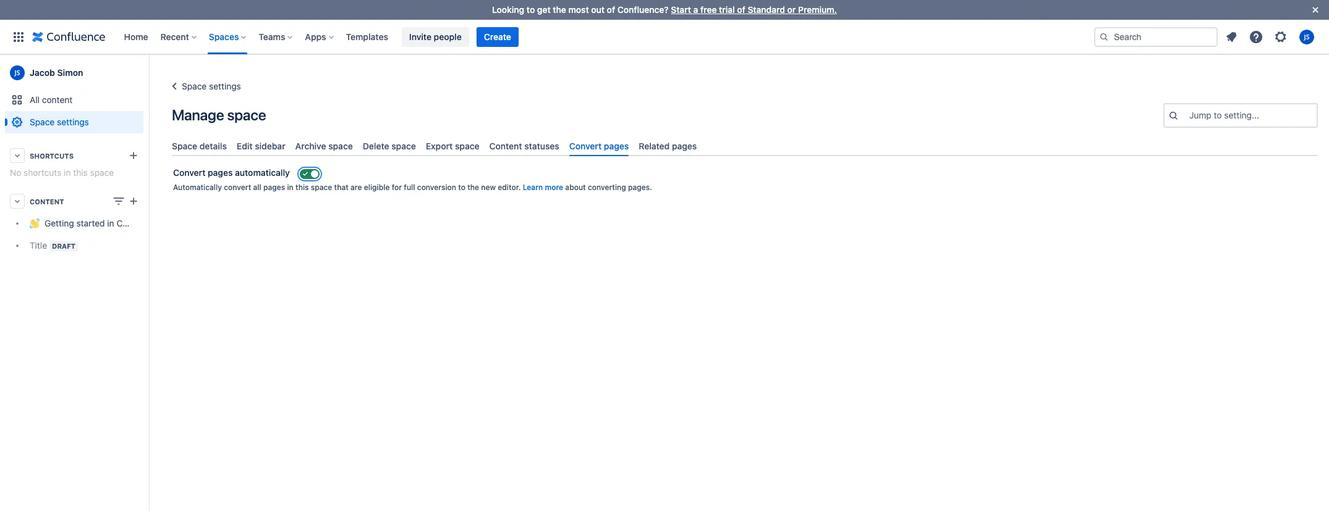 Task type: describe. For each thing, give the bounding box(es) containing it.
getting started in confluence link
[[5, 213, 162, 235]]

space for export space
[[455, 141, 479, 151]]

to for setting...
[[1214, 110, 1222, 121]]

start
[[671, 4, 691, 15]]

in for confluence
[[107, 218, 114, 229]]

teams button
[[255, 27, 298, 47]]

shortcuts button
[[5, 145, 143, 167]]

to for get
[[527, 4, 535, 15]]

recent
[[160, 31, 189, 42]]

banner containing home
[[0, 19, 1329, 54]]

2 of from the left
[[737, 4, 745, 15]]

home
[[124, 31, 148, 42]]

all content
[[30, 95, 73, 105]]

create link
[[476, 27, 519, 47]]

help icon image
[[1249, 29, 1263, 44]]

your profile and preferences image
[[1299, 29, 1314, 44]]

content statuses
[[489, 141, 559, 151]]

change view image
[[111, 194, 126, 209]]

related
[[639, 141, 670, 151]]

home link
[[120, 27, 152, 47]]

or
[[787, 4, 796, 15]]

all
[[253, 183, 261, 192]]

conversion
[[417, 183, 456, 192]]

are
[[351, 183, 362, 192]]

convert for convert pages
[[569, 141, 602, 151]]

settings icon image
[[1273, 29, 1288, 44]]

setting...
[[1224, 110, 1259, 121]]

learn
[[523, 183, 543, 192]]

teams
[[259, 31, 285, 42]]

create
[[484, 31, 511, 42]]

related pages link
[[634, 136, 702, 157]]

pages for related pages
[[672, 141, 697, 151]]

space element
[[0, 54, 162, 512]]

jump
[[1189, 110, 1211, 121]]

about
[[565, 183, 586, 192]]

all
[[30, 95, 40, 105]]

start a free trial of standard or premium. link
[[671, 4, 837, 15]]

close image
[[1308, 2, 1323, 17]]

content
[[42, 95, 73, 105]]

recent button
[[157, 27, 201, 47]]

automatically
[[235, 168, 290, 178]]

space for manage space
[[227, 106, 266, 124]]

space inside 'element'
[[90, 168, 114, 178]]

sidebar
[[255, 141, 285, 151]]

2 vertical spatial to
[[458, 183, 465, 192]]

edit sidebar link
[[232, 136, 290, 157]]

archive space link
[[290, 136, 358, 157]]

space details link
[[167, 136, 232, 157]]

a
[[693, 4, 698, 15]]

related pages
[[639, 141, 697, 151]]

content for content
[[30, 197, 64, 206]]

for
[[392, 183, 402, 192]]

0 vertical spatial space settings link
[[167, 79, 241, 94]]

apps
[[305, 31, 326, 42]]

0 horizontal spatial the
[[467, 183, 479, 192]]

eligible
[[364, 183, 390, 192]]

2 vertical spatial space
[[172, 141, 197, 151]]

pages for convert pages
[[604, 141, 629, 151]]

space details
[[172, 141, 227, 151]]

convert pages
[[569, 141, 629, 151]]

delete space link
[[358, 136, 421, 157]]

content button
[[5, 190, 143, 213]]

export space link
[[421, 136, 484, 157]]

tree inside the space 'element'
[[5, 213, 162, 257]]

simon
[[57, 67, 83, 78]]

delete
[[363, 141, 389, 151]]

convert pages link
[[564, 136, 634, 157]]

manage space
[[172, 106, 266, 124]]

convert
[[224, 183, 251, 192]]

in for this
[[64, 168, 71, 178]]

space settings link inside the space 'element'
[[5, 111, 143, 134]]

new
[[481, 183, 496, 192]]

delete space
[[363, 141, 416, 151]]

archive
[[295, 141, 326, 151]]

edit sidebar
[[237, 141, 285, 151]]

out
[[591, 4, 605, 15]]

invite people
[[409, 31, 462, 42]]

convert for convert pages automatically
[[173, 168, 205, 178]]

add shortcut image
[[126, 148, 141, 163]]

people
[[434, 31, 462, 42]]

converting
[[588, 183, 626, 192]]

statuses
[[524, 141, 559, 151]]

manage
[[172, 106, 224, 124]]

free
[[700, 4, 717, 15]]

invite people button
[[402, 27, 469, 47]]



Task type: vqa. For each thing, say whether or not it's contained in the screenshot.
Security
no



Task type: locate. For each thing, give the bounding box(es) containing it.
appswitcher icon image
[[11, 29, 26, 44]]

1 horizontal spatial space settings
[[182, 81, 241, 91]]

space left that
[[311, 183, 332, 192]]

global element
[[7, 19, 1094, 54]]

archive space
[[295, 141, 353, 151]]

space up edit
[[227, 106, 266, 124]]

1 of from the left
[[607, 4, 615, 15]]

1 horizontal spatial space settings link
[[167, 79, 241, 94]]

this down the shortcuts dropdown button
[[73, 168, 88, 178]]

the left the new
[[467, 183, 479, 192]]

no shortcuts in this space
[[10, 168, 114, 178]]

0 vertical spatial convert
[[569, 141, 602, 151]]

create a page image
[[126, 194, 141, 209]]

pages up convert
[[208, 168, 233, 178]]

space right export
[[455, 141, 479, 151]]

invite
[[409, 31, 431, 42]]

jacob simon link
[[5, 61, 143, 85]]

most
[[568, 4, 589, 15]]

space right delete
[[391, 141, 416, 151]]

0 horizontal spatial of
[[607, 4, 615, 15]]

full
[[404, 183, 415, 192]]

premium.
[[798, 4, 837, 15]]

in down the shortcuts dropdown button
[[64, 168, 71, 178]]

shortcuts
[[24, 168, 61, 178]]

content up getting
[[30, 197, 64, 206]]

2 vertical spatial in
[[107, 218, 114, 229]]

space settings down content
[[30, 117, 89, 127]]

the
[[553, 4, 566, 15], [467, 183, 479, 192]]

Search settings text field
[[1189, 109, 1192, 122]]

banner
[[0, 19, 1329, 54]]

to right conversion at the left of the page
[[458, 183, 465, 192]]

jacob simon
[[30, 67, 83, 78]]

jacob
[[30, 67, 55, 78]]

0 horizontal spatial space settings
[[30, 117, 89, 127]]

confluence image
[[32, 29, 105, 44], [32, 29, 105, 44]]

0 horizontal spatial space settings link
[[5, 111, 143, 134]]

pages.
[[628, 183, 652, 192]]

notification icon image
[[1224, 29, 1239, 44]]

1 vertical spatial convert
[[173, 168, 205, 178]]

tree
[[5, 213, 162, 257]]

1 vertical spatial in
[[287, 183, 294, 192]]

0 horizontal spatial to
[[458, 183, 465, 192]]

space settings inside the space 'element'
[[30, 117, 89, 127]]

title draft
[[30, 240, 76, 251]]

1 horizontal spatial in
[[107, 218, 114, 229]]

Search field
[[1094, 27, 1218, 47]]

of right the out
[[607, 4, 615, 15]]

content left the statuses
[[489, 141, 522, 151]]

tab list containing space details
[[167, 136, 1323, 157]]

0 horizontal spatial in
[[64, 168, 71, 178]]

space down all
[[30, 117, 55, 127]]

details
[[200, 141, 227, 151]]

0 vertical spatial the
[[553, 4, 566, 15]]

editor.
[[498, 183, 521, 192]]

convert up the about
[[569, 141, 602, 151]]

templates
[[346, 31, 388, 42]]

this inside the space 'element'
[[73, 168, 88, 178]]

1 horizontal spatial content
[[489, 141, 522, 151]]

looking to get the most out of confluence? start a free trial of standard or premium.
[[492, 4, 837, 15]]

1 vertical spatial space settings link
[[5, 111, 143, 134]]

this left that
[[296, 183, 309, 192]]

0 vertical spatial content
[[489, 141, 522, 151]]

space settings
[[182, 81, 241, 91], [30, 117, 89, 127]]

2 horizontal spatial to
[[1214, 110, 1222, 121]]

1 vertical spatial to
[[1214, 110, 1222, 121]]

1 horizontal spatial settings
[[209, 81, 241, 91]]

settings inside the space 'element'
[[57, 117, 89, 127]]

0 vertical spatial space settings
[[182, 81, 241, 91]]

draft
[[52, 242, 76, 250]]

getting started in confluence
[[45, 218, 162, 229]]

space
[[182, 81, 207, 91], [30, 117, 55, 127], [172, 141, 197, 151]]

tree containing getting started in confluence
[[5, 213, 162, 257]]

tab list
[[167, 136, 1323, 157]]

pages for convert pages automatically
[[208, 168, 233, 178]]

convert inside convert pages "link"
[[569, 141, 602, 151]]

convert
[[569, 141, 602, 151], [173, 168, 205, 178]]

content statuses link
[[484, 136, 564, 157]]

edit
[[237, 141, 253, 151]]

0 vertical spatial to
[[527, 4, 535, 15]]

space right the archive
[[328, 141, 353, 151]]

1 vertical spatial this
[[296, 183, 309, 192]]

space for delete space
[[391, 141, 416, 151]]

no
[[10, 168, 21, 178]]

title
[[30, 240, 47, 251]]

collapse sidebar image
[[135, 61, 162, 85]]

in inside tree
[[107, 218, 114, 229]]

the right get
[[553, 4, 566, 15]]

confluence?
[[617, 4, 669, 15]]

settings up 'manage space'
[[209, 81, 241, 91]]

in
[[64, 168, 71, 178], [287, 183, 294, 192], [107, 218, 114, 229]]

pages inside "link"
[[604, 141, 629, 151]]

0 horizontal spatial settings
[[57, 117, 89, 127]]

content for content statuses
[[489, 141, 522, 151]]

pages right all
[[263, 183, 285, 192]]

to right the jump
[[1214, 110, 1222, 121]]

1 vertical spatial space
[[30, 117, 55, 127]]

settings down all content link
[[57, 117, 89, 127]]

content
[[489, 141, 522, 151], [30, 197, 64, 206]]

pages right related
[[672, 141, 697, 151]]

space settings up 'manage space'
[[182, 81, 241, 91]]

spaces button
[[205, 27, 251, 47]]

space inside 'element'
[[30, 117, 55, 127]]

1 vertical spatial content
[[30, 197, 64, 206]]

of right trial
[[737, 4, 745, 15]]

export space
[[426, 141, 479, 151]]

1 vertical spatial space settings
[[30, 117, 89, 127]]

shortcuts
[[30, 152, 74, 160]]

space settings link down content
[[5, 111, 143, 134]]

templates link
[[342, 27, 392, 47]]

looking
[[492, 4, 524, 15]]

0 horizontal spatial content
[[30, 197, 64, 206]]

1 vertical spatial settings
[[57, 117, 89, 127]]

jump to setting...
[[1189, 110, 1259, 121]]

convert pages automatically
[[173, 168, 290, 178]]

pages left related
[[604, 141, 629, 151]]

0 vertical spatial in
[[64, 168, 71, 178]]

settings
[[209, 81, 241, 91], [57, 117, 89, 127]]

to
[[527, 4, 535, 15], [1214, 110, 1222, 121], [458, 183, 465, 192]]

this
[[73, 168, 88, 178], [296, 183, 309, 192]]

apps button
[[301, 27, 338, 47]]

export
[[426, 141, 453, 151]]

content inside content dropdown button
[[30, 197, 64, 206]]

space settings link
[[167, 79, 241, 94], [5, 111, 143, 134]]

0 vertical spatial settings
[[209, 81, 241, 91]]

automatically convert all pages in this space that are eligible for full conversion to the new editor. learn more about converting pages.
[[173, 183, 652, 192]]

1 vertical spatial the
[[467, 183, 479, 192]]

0 horizontal spatial convert
[[173, 168, 205, 178]]

more
[[545, 183, 563, 192]]

in right started
[[107, 218, 114, 229]]

0 horizontal spatial this
[[73, 168, 88, 178]]

trial
[[719, 4, 735, 15]]

space up manage
[[182, 81, 207, 91]]

space left details
[[172, 141, 197, 151]]

0 vertical spatial space
[[182, 81, 207, 91]]

space for archive space
[[328, 141, 353, 151]]

getting
[[45, 218, 74, 229]]

space down the shortcuts dropdown button
[[90, 168, 114, 178]]

get
[[537, 4, 551, 15]]

search image
[[1099, 32, 1109, 42]]

1 horizontal spatial this
[[296, 183, 309, 192]]

spaces
[[209, 31, 239, 42]]

that
[[334, 183, 349, 192]]

standard
[[748, 4, 785, 15]]

1 horizontal spatial to
[[527, 4, 535, 15]]

convert up automatically
[[173, 168, 205, 178]]

0 vertical spatial this
[[73, 168, 88, 178]]

of
[[607, 4, 615, 15], [737, 4, 745, 15]]

automatically
[[173, 183, 222, 192]]

in down automatically
[[287, 183, 294, 192]]

content inside content statuses link
[[489, 141, 522, 151]]

started
[[76, 218, 105, 229]]

confluence
[[117, 218, 162, 229]]

1 horizontal spatial convert
[[569, 141, 602, 151]]

1 horizontal spatial the
[[553, 4, 566, 15]]

2 horizontal spatial in
[[287, 183, 294, 192]]

1 horizontal spatial of
[[737, 4, 745, 15]]

learn more link
[[523, 183, 563, 192]]

to left get
[[527, 4, 535, 15]]

space settings link up manage
[[167, 79, 241, 94]]



